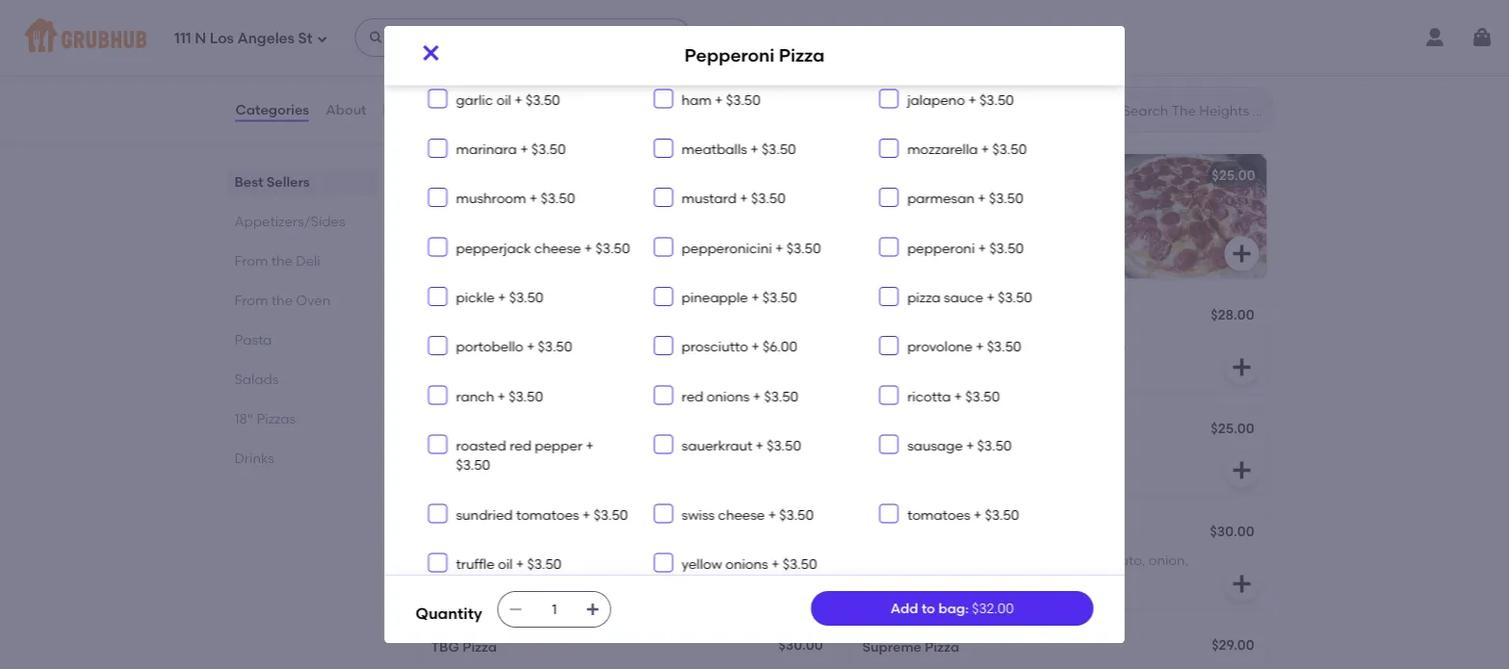 Task type: vqa. For each thing, say whether or not it's contained in the screenshot.


Task type: describe. For each thing, give the bounding box(es) containing it.
pepperoni,
[[608, 336, 679, 352]]

baby
[[684, 552, 718, 569]]

18" pizzas tab
[[235, 408, 369, 429]]

pizza for tomato sauce, mozzarella, mushrooms.
[[935, 422, 970, 438]]

0 vertical spatial cilantro.
[[629, 449, 682, 466]]

pizza sauce + $3.50
[[907, 289, 1032, 306]]

svg image for marinara
[[432, 143, 443, 154]]

svg image for tomatoes
[[883, 508, 895, 520]]

chicken,
[[527, 449, 581, 466]]

1 horizontal spatial red
[[681, 388, 703, 404]]

appetizers/sides
[[235, 213, 345, 229]]

roasted red pepper + $3.50
[[456, 438, 593, 473]]

pizza for tomato sauce, mozzarella, pepperoni.
[[934, 167, 969, 183]]

oil for garlic oil
[[496, 92, 511, 108]]

0 vertical spatial pizzas
[[453, 109, 517, 133]]

svg image for mozzarella
[[883, 143, 895, 154]]

arugula prosciutto salad image
[[691, 0, 836, 69]]

to
[[922, 600, 935, 617]]

provolone + $3.50
[[907, 339, 1021, 355]]

truffle oil + $3.50
[[456, 556, 561, 572]]

reviews
[[383, 101, 437, 118]]

1 horizontal spatial 18" pizzas
[[416, 109, 517, 133]]

garlic oil + $3.50
[[456, 92, 560, 108]]

n
[[195, 30, 206, 47]]

yellow onions + $3.50
[[681, 556, 817, 572]]

0 vertical spatial pepperoni
[[685, 45, 775, 66]]

$30.00 for ricotta, garlic, mix of mushrooms, wild baby arugula, truffle oil.
[[779, 523, 823, 540]]

svg image for mushroom
[[432, 192, 443, 203]]

pepperoni pizza image
[[1123, 154, 1267, 279]]

svg image for pepperoni
[[883, 241, 895, 253]]

truffle down forager pizza
[[456, 556, 494, 572]]

pickle
[[456, 289, 494, 306]]

prosciutto + $6.00
[[681, 339, 797, 355]]

sausage
[[907, 438, 963, 454]]

pepper
[[534, 438, 582, 454]]

sundried tomatoes + $3.50
[[456, 506, 628, 523]]

tomato for tomato sauce, mozzarella, chorizo, tomato, onion, jalapeno, cilantro.
[[863, 552, 913, 569]]

onion.
[[493, 355, 533, 372]]

sauce, for mushroom
[[916, 449, 959, 466]]

mustard
[[681, 190, 736, 207]]

roasted
[[456, 438, 506, 454]]

chicken
[[482, 422, 536, 438]]

supreme pizza
[[863, 639, 960, 655]]

tomato for tomato sauce, mozzarella, mushrooms.
[[863, 449, 913, 466]]

pepperjack
[[456, 240, 531, 256]]

arugula,
[[431, 0, 486, 4]]

ranch,
[[584, 449, 626, 466]]

mozzarella, for pepperoni pizza
[[962, 194, 1036, 210]]

buffalo for buffalo chicken pizza
[[431, 422, 479, 438]]

pizza for $30.00
[[463, 639, 497, 655]]

cheese for pepperjack cheese
[[534, 240, 581, 256]]

prosciutto
[[681, 339, 748, 355]]

main navigation navigation
[[0, 0, 1509, 75]]

sauce, for margherita
[[916, 336, 959, 352]]

tomato sauce, mozzarella, pepperoni, bacon, sausage, onion.
[[431, 336, 728, 372]]

best
[[235, 173, 263, 190]]

about
[[326, 101, 367, 118]]

wild
[[655, 552, 681, 569]]

tomato sauce, mozzarella, pepperoni.
[[863, 194, 1036, 230]]

svg image inside main navigation 'navigation'
[[316, 33, 328, 45]]

marinara
[[456, 141, 517, 157]]

svg image for ricotta
[[883, 390, 895, 401]]

bag:
[[939, 600, 969, 617]]

0 vertical spatial pepperoni pizza
[[685, 45, 825, 66]]

ricotta + $3.50
[[907, 388, 1000, 404]]

pizza for tomato sauce, mozzarella
[[484, 167, 519, 183]]

sundried
[[456, 506, 513, 523]]

ham + $3.50
[[681, 92, 760, 108]]

2 vertical spatial mozzarella
[[531, 194, 601, 210]]

marinara + $3.50
[[456, 141, 565, 157]]

tbg
[[431, 639, 459, 655]]

red inside roasted red pepper + $3.50
[[509, 438, 531, 454]]

1 horizontal spatial pepperoni
[[863, 167, 931, 183]]

tomato sauce, mozzarella, mushrooms.
[[863, 449, 1120, 466]]

margherita pizza
[[863, 308, 975, 325]]

jalapeno
[[907, 92, 965, 108]]

search icon image
[[1092, 98, 1115, 121]]

pineapple + $3.50
[[681, 289, 797, 306]]

1 horizontal spatial mozzarella
[[717, 42, 787, 59]]

pasta tab
[[235, 329, 369, 350]]

buffalo for buffalo sauce, chicken, ranch, cilantro.
[[431, 449, 477, 466]]

truffle inside ricotta, garlic, mix of mushrooms, wild baby arugula, truffle oil.
[[489, 572, 527, 588]]

arugula, prosciutto, tomatoes, parmesan and balsamic dressing.
[[431, 0, 652, 24]]

forager
[[431, 525, 483, 541]]

18" pizzas inside tab
[[235, 410, 296, 427]]

pepperonicini + $3.50
[[681, 240, 821, 256]]

dressing.
[[594, 8, 652, 24]]

111
[[174, 30, 191, 47]]

deli
[[296, 252, 321, 269]]

mushroom + $3.50
[[456, 190, 575, 207]]

the for oven
[[271, 292, 293, 308]]

mustard + $3.50
[[681, 190, 785, 207]]

ranch
[[456, 388, 494, 404]]

svg image for provolone
[[883, 340, 895, 352]]

buffalo chicken pizza
[[431, 422, 574, 438]]

mushrooms.
[[1040, 449, 1120, 466]]

mushroom
[[456, 190, 526, 207]]

mozzarella, inside tomato sauce, mozzarella, chorizo, tomato, onion, jalapeno, cilantro.
[[962, 552, 1036, 569]]

18" inside tab
[[235, 410, 253, 427]]

chorizo,
[[1040, 552, 1090, 569]]

mozzarella + $3.50
[[907, 141, 1027, 157]]

ranch + $3.50
[[456, 388, 543, 404]]

mozzarella, left tomato.
[[998, 336, 1072, 352]]

provolone
[[907, 339, 972, 355]]

onions for yellow onions
[[725, 556, 768, 572]]

supreme
[[863, 639, 922, 655]]

pepperjack cheese + $3.50
[[456, 240, 630, 256]]

1 vertical spatial pepperoni pizza
[[863, 167, 969, 183]]

buffalo sauce, chicken, ranch, cilantro.
[[431, 449, 682, 466]]

parmesan + $3.50
[[907, 190, 1023, 207]]

portobello
[[456, 339, 523, 355]]

tomato for tomato sauce, mozzarella
[[431, 194, 481, 210]]

rancher pizza
[[431, 308, 525, 325]]

sauce, inside tomato sauce, mozzarella, chorizo, tomato, onion, jalapeno, cilantro.
[[916, 552, 959, 569]]

arugula,
[[431, 572, 486, 588]]

1 tomatoes from the left
[[516, 506, 579, 523]]

from for from the deli
[[235, 252, 268, 269]]

categories
[[236, 101, 309, 118]]

pizza for $29.00
[[925, 639, 960, 655]]

pickle + $3.50
[[456, 289, 543, 306]]

jalapeno,
[[863, 572, 924, 588]]

garlic,
[[485, 552, 526, 569]]

svg image for sundried tomatoes
[[432, 508, 443, 520]]



Task type: locate. For each thing, give the bounding box(es) containing it.
0 horizontal spatial fresh
[[681, 42, 713, 59]]

red down bacon,
[[681, 388, 703, 404]]

0 vertical spatial mozzarella
[[717, 42, 787, 59]]

0 horizontal spatial 18"
[[235, 410, 253, 427]]

0 vertical spatial onions
[[706, 388, 749, 404]]

1 horizontal spatial fresh
[[962, 336, 994, 352]]

sauce,
[[485, 194, 528, 210], [916, 194, 959, 210], [485, 336, 528, 352], [916, 336, 959, 352], [480, 449, 523, 466], [916, 449, 959, 466], [916, 552, 959, 569]]

svg image for roasted red pepper
[[432, 439, 443, 451]]

pepperoni
[[907, 240, 975, 256]]

1 vertical spatial buffalo
[[431, 449, 477, 466]]

sauerkraut + $3.50
[[681, 438, 801, 454]]

$32.00
[[972, 600, 1014, 617]]

tomato down margherita
[[863, 336, 913, 352]]

0 vertical spatial oil
[[496, 92, 511, 108]]

pizza for tomato sauce, fresh mozzarella, tomato.
[[940, 308, 975, 325]]

swiss
[[681, 506, 714, 523]]

0 horizontal spatial pepperoni pizza
[[685, 45, 825, 66]]

red
[[681, 388, 703, 404], [509, 438, 531, 454]]

Search The Heights Deli and Bottle Shop search field
[[1121, 101, 1268, 119]]

sauerkraut
[[681, 438, 752, 454]]

svg image for pineapple
[[657, 291, 669, 302]]

salads tab
[[235, 369, 369, 389]]

ricotta
[[907, 388, 951, 404]]

oil
[[496, 92, 511, 108], [497, 556, 512, 572]]

cheese for swiss cheese
[[718, 506, 765, 523]]

pizzas down garlic
[[453, 109, 517, 133]]

the inside tab
[[271, 292, 293, 308]]

$30.00 for tomato sauce, mozzarella, chorizo, tomato, onion, jalapeno, cilantro.
[[1210, 523, 1255, 540]]

tomatoes down sausage
[[907, 506, 970, 523]]

salads
[[235, 371, 279, 387]]

categories button
[[235, 75, 310, 144]]

oil right garlic
[[496, 92, 511, 108]]

sausage,
[[431, 355, 490, 372]]

tomatoes,
[[563, 0, 629, 4]]

oven
[[296, 292, 331, 308]]

oil.
[[531, 572, 549, 588]]

red left pepper in the left of the page
[[509, 438, 531, 454]]

fresh up ham
[[681, 42, 713, 59]]

onions right yellow
[[725, 556, 768, 572]]

0 horizontal spatial pizzas
[[257, 410, 296, 427]]

tomatoes up mix
[[516, 506, 579, 523]]

cilantro.
[[629, 449, 682, 466], [927, 572, 980, 588]]

mozzarella, inside tomato sauce, mozzarella, pepperoni.
[[962, 194, 1036, 210]]

0 vertical spatial the
[[271, 252, 293, 269]]

tomato sauce, mozzarella
[[431, 194, 601, 210]]

0 vertical spatial red
[[681, 388, 703, 404]]

onion,
[[1149, 552, 1189, 569]]

about button
[[325, 75, 368, 144]]

sausage + $3.50
[[907, 438, 1011, 454]]

sauce, for pepperoni
[[916, 194, 959, 210]]

svg image for truffle oil
[[432, 557, 443, 569]]

fresh down pizza sauce + $3.50
[[962, 336, 994, 352]]

1 vertical spatial mozzarella
[[907, 141, 978, 157]]

18" up cheese
[[416, 109, 448, 133]]

mozzarella, inside tomato sauce, mozzarella, pepperoni, bacon, sausage, onion.
[[531, 336, 605, 352]]

pepperoni + $3.50
[[907, 240, 1024, 256]]

cilantro. right ranch,
[[629, 449, 682, 466]]

swiss cheese + $3.50
[[681, 506, 814, 523]]

tomato inside tomato sauce, mozzarella, chorizo, tomato, onion, jalapeno, cilantro.
[[863, 552, 913, 569]]

sauce, up onion.
[[485, 336, 528, 352]]

forager pizza
[[431, 525, 521, 541]]

$30.00
[[779, 523, 823, 540], [1210, 523, 1255, 540], [779, 637, 823, 653]]

1 vertical spatial from
[[235, 292, 268, 308]]

pepperoni pizza up parmesan
[[863, 167, 969, 183]]

best sellers tab
[[235, 171, 369, 192]]

0 horizontal spatial red
[[509, 438, 531, 454]]

buffalo down buffalo chicken pizza
[[431, 449, 477, 466]]

mozzarella, up pepperoni + $3.50
[[962, 194, 1036, 210]]

mozzarella, up the tomatoes + $3.50
[[962, 449, 1036, 466]]

tomato for tomato sauce, fresh mozzarella, tomato.
[[863, 336, 913, 352]]

cilantro. inside tomato sauce, mozzarella, chorizo, tomato, onion, jalapeno, cilantro.
[[927, 572, 980, 588]]

oil left mix
[[497, 556, 512, 572]]

the inside tab
[[271, 252, 293, 269]]

pepperoni
[[685, 45, 775, 66], [863, 167, 931, 183]]

los
[[210, 30, 234, 47]]

0 vertical spatial 18"
[[416, 109, 448, 133]]

svg image for portobello
[[432, 340, 443, 352]]

2 buffalo from the top
[[431, 449, 477, 466]]

mozzarella, for mushroom pizza
[[962, 449, 1036, 466]]

tomato up jalapeno,
[[863, 552, 913, 569]]

0 horizontal spatial cilantro.
[[629, 449, 682, 466]]

0 horizontal spatial tomatoes
[[516, 506, 579, 523]]

1 horizontal spatial tomatoes
[[907, 506, 970, 523]]

garlic
[[456, 92, 493, 108]]

rancher
[[431, 308, 487, 325]]

mushroom
[[863, 422, 932, 438]]

from inside tab
[[235, 252, 268, 269]]

fresh
[[681, 42, 713, 59], [962, 336, 994, 352]]

pizzas down 'salads'
[[257, 410, 296, 427]]

tomato up the sausage,
[[431, 336, 481, 352]]

1 vertical spatial 18"
[[235, 410, 253, 427]]

pepperoni up ham + $3.50
[[685, 45, 775, 66]]

18" pizzas down garlic
[[416, 109, 517, 133]]

1 vertical spatial red
[[509, 438, 531, 454]]

meatballs + $3.50
[[681, 141, 796, 157]]

truffle down garlic,
[[489, 572, 527, 588]]

$29.00
[[1212, 637, 1255, 653]]

mozzarella up ham + $3.50
[[717, 42, 787, 59]]

sauce, down buffalo chicken pizza
[[480, 449, 523, 466]]

0 vertical spatial 18" pizzas
[[416, 109, 517, 133]]

oil for truffle oil
[[497, 556, 512, 572]]

sauce, down mushroom pizza
[[916, 449, 959, 466]]

from
[[235, 252, 268, 269], [235, 292, 268, 308]]

st
[[298, 30, 313, 47]]

tomato.
[[1075, 336, 1127, 352]]

appetizers/sides tab
[[235, 211, 369, 231]]

pizza
[[907, 289, 940, 306]]

sauce, up pepperoni.
[[916, 194, 959, 210]]

1 from from the top
[[235, 252, 268, 269]]

mozzarella, for rancher pizza
[[531, 336, 605, 352]]

pepperonicini
[[681, 240, 772, 256]]

arugula, prosciutto, tomatoes, parmesan and balsamic dressing. button
[[419, 0, 836, 69]]

0 horizontal spatial mozzarella
[[531, 194, 601, 210]]

svg image for ranch
[[432, 390, 443, 401]]

1 vertical spatial cilantro.
[[927, 572, 980, 588]]

from for from the oven
[[235, 292, 268, 308]]

sauce, inside tomato sauce, mozzarella, pepperoni.
[[916, 194, 959, 210]]

2 the from the top
[[271, 292, 293, 308]]

1 horizontal spatial 18"
[[416, 109, 448, 133]]

from the oven tab
[[235, 290, 369, 310]]

sauce, down cheese pizza
[[485, 194, 528, 210]]

cheese
[[534, 240, 581, 256], [718, 506, 765, 523]]

parmesan
[[431, 8, 498, 24]]

the
[[271, 252, 293, 269], [271, 292, 293, 308]]

svg image for pepperoni pizza
[[419, 41, 443, 65]]

1 vertical spatial 18" pizzas
[[235, 410, 296, 427]]

svg image for swiss cheese
[[657, 508, 669, 520]]

pizza for tomato sauce, mozzarella, pepperoni, bacon, sausage, onion.
[[490, 308, 525, 325]]

0 horizontal spatial cheese
[[534, 240, 581, 256]]

the left oven
[[271, 292, 293, 308]]

from inside tab
[[235, 292, 268, 308]]

pepperoni up pepperoni.
[[863, 167, 931, 183]]

the left deli
[[271, 252, 293, 269]]

pizza for ricotta, garlic, mix of mushrooms, wild baby arugula, truffle oil.
[[486, 525, 521, 541]]

mozzarella up parmesan
[[907, 141, 978, 157]]

sauce, up jalapeno,
[[916, 552, 959, 569]]

1 horizontal spatial cheese
[[718, 506, 765, 523]]

mix
[[529, 552, 552, 569]]

111 n los angeles st
[[174, 30, 313, 47]]

onions up sauerkraut
[[706, 388, 749, 404]]

add
[[891, 600, 919, 617]]

svg image
[[1471, 26, 1494, 49], [368, 30, 384, 45], [432, 44, 443, 55], [432, 93, 443, 105], [657, 93, 669, 105], [657, 143, 669, 154], [883, 192, 895, 203], [432, 241, 443, 253], [799, 242, 822, 266], [1231, 242, 1254, 266], [432, 291, 443, 302], [883, 291, 895, 302], [657, 340, 669, 352], [657, 390, 669, 401], [657, 439, 669, 451], [883, 439, 895, 451], [1231, 459, 1254, 482], [657, 557, 669, 569], [799, 573, 822, 596], [1231, 573, 1254, 596], [508, 602, 524, 617]]

yellow
[[681, 556, 722, 572]]

onions for red onions
[[706, 388, 749, 404]]

buffalo down ranch
[[431, 422, 479, 438]]

18" up drinks
[[235, 410, 253, 427]]

0 vertical spatial fresh
[[681, 42, 713, 59]]

tomato for tomato sauce, mozzarella, pepperoni, bacon, sausage, onion.
[[431, 336, 481, 352]]

drinks tab
[[235, 448, 369, 468]]

balsamic
[[530, 8, 591, 24]]

2 tomatoes from the left
[[907, 506, 970, 523]]

1 vertical spatial oil
[[497, 556, 512, 572]]

best sellers
[[235, 173, 310, 190]]

tomato for tomato sauce, mozzarella, pepperoni.
[[863, 194, 913, 210]]

1 vertical spatial pepperoni
[[863, 167, 931, 183]]

$3.50 inside roasted red pepper + $3.50
[[456, 457, 490, 473]]

cheese
[[431, 167, 481, 183]]

cheese down tomato sauce, mozzarella
[[534, 240, 581, 256]]

add to bag: $32.00
[[891, 600, 1014, 617]]

svg image for mustard
[[657, 192, 669, 203]]

1 vertical spatial fresh
[[962, 336, 994, 352]]

svg image
[[799, 32, 822, 56], [316, 33, 328, 45], [419, 41, 443, 65], [883, 93, 895, 105], [432, 143, 443, 154], [883, 143, 895, 154], [432, 192, 443, 203], [657, 192, 669, 203], [657, 241, 669, 253], [883, 241, 895, 253], [657, 291, 669, 302], [432, 340, 443, 352], [883, 340, 895, 352], [1231, 356, 1254, 379], [432, 390, 443, 401], [883, 390, 895, 401], [432, 439, 443, 451], [432, 508, 443, 520], [657, 508, 669, 520], [883, 508, 895, 520], [432, 557, 443, 569], [585, 602, 601, 617]]

sauce, inside tomato sauce, mozzarella, pepperoni, bacon, sausage, onion.
[[485, 336, 528, 352]]

mozzarella, up onion.
[[531, 336, 605, 352]]

cheese right swiss
[[718, 506, 765, 523]]

sauce, for cheese
[[485, 194, 528, 210]]

red onions + $3.50
[[681, 388, 798, 404]]

0 horizontal spatial 18" pizzas
[[235, 410, 296, 427]]

0 vertical spatial $25.00
[[1212, 167, 1256, 183]]

Input item quantity number field
[[533, 592, 576, 627]]

+ inside roasted red pepper + $3.50
[[585, 438, 593, 454]]

ricotta,
[[431, 552, 482, 569]]

18" pizzas down 'salads'
[[235, 410, 296, 427]]

2 from from the top
[[235, 292, 268, 308]]

0 vertical spatial buffalo
[[431, 422, 479, 438]]

sauce, for rancher
[[485, 336, 528, 352]]

1 vertical spatial cheese
[[718, 506, 765, 523]]

mozzarella up pepperjack cheese + $3.50 at the left of page
[[531, 194, 601, 210]]

1 horizontal spatial cilantro.
[[927, 572, 980, 588]]

from the oven
[[235, 292, 331, 308]]

cheese pizza
[[431, 167, 519, 183]]

$6.00
[[762, 339, 797, 355]]

pepperoni pizza up ham + $3.50
[[685, 45, 825, 66]]

2 horizontal spatial mozzarella
[[907, 141, 978, 157]]

1 vertical spatial pizzas
[[257, 410, 296, 427]]

sauce, for buffalo
[[480, 449, 523, 466]]

cilantro. up bag: at the bottom right of page
[[927, 572, 980, 588]]

svg image for jalapeno
[[883, 93, 895, 105]]

1 vertical spatial the
[[271, 292, 293, 308]]

$25.00
[[1212, 167, 1256, 183], [1211, 420, 1255, 436]]

tomato inside tomato sauce, mozzarella, pepperoni.
[[863, 194, 913, 210]]

portobello + $3.50
[[456, 339, 572, 355]]

margherita
[[863, 308, 937, 325]]

pizzas inside tab
[[257, 410, 296, 427]]

mozzarella, up $32.00
[[962, 552, 1036, 569]]

pepperoni.
[[863, 214, 934, 230]]

parmesan
[[907, 190, 974, 207]]

from up "pasta"
[[235, 292, 268, 308]]

tomato sauce, fresh mozzarella, tomato.
[[863, 336, 1127, 352]]

tomato down mushroom
[[863, 449, 913, 466]]

the for deli
[[271, 252, 293, 269]]

1 vertical spatial onions
[[725, 556, 768, 572]]

reviews button
[[382, 75, 438, 144]]

0 vertical spatial cheese
[[534, 240, 581, 256]]

from up from the oven
[[235, 252, 268, 269]]

tomato up pepperoni.
[[863, 194, 913, 210]]

mushroom pizza
[[863, 422, 970, 438]]

of
[[555, 552, 568, 569]]

angeles
[[237, 30, 295, 47]]

from the deli tab
[[235, 250, 369, 271]]

pasta
[[235, 331, 272, 348]]

0 horizontal spatial pepperoni
[[685, 45, 775, 66]]

tomato down cheese
[[431, 194, 481, 210]]

tomatoes + $3.50
[[907, 506, 1019, 523]]

1 the from the top
[[271, 252, 293, 269]]

0 vertical spatial from
[[235, 252, 268, 269]]

svg image for pepperonicini
[[657, 241, 669, 253]]

1 buffalo from the top
[[431, 422, 479, 438]]

sauce, down margherita pizza
[[916, 336, 959, 352]]

and
[[501, 8, 527, 24]]

1 horizontal spatial pepperoni pizza
[[863, 167, 969, 183]]

prosciutto,
[[490, 0, 560, 4]]

tomato inside tomato sauce, mozzarella, pepperoni, bacon, sausage, onion.
[[431, 336, 481, 352]]

1 vertical spatial $25.00
[[1211, 420, 1255, 436]]

1 horizontal spatial pizzas
[[453, 109, 517, 133]]



